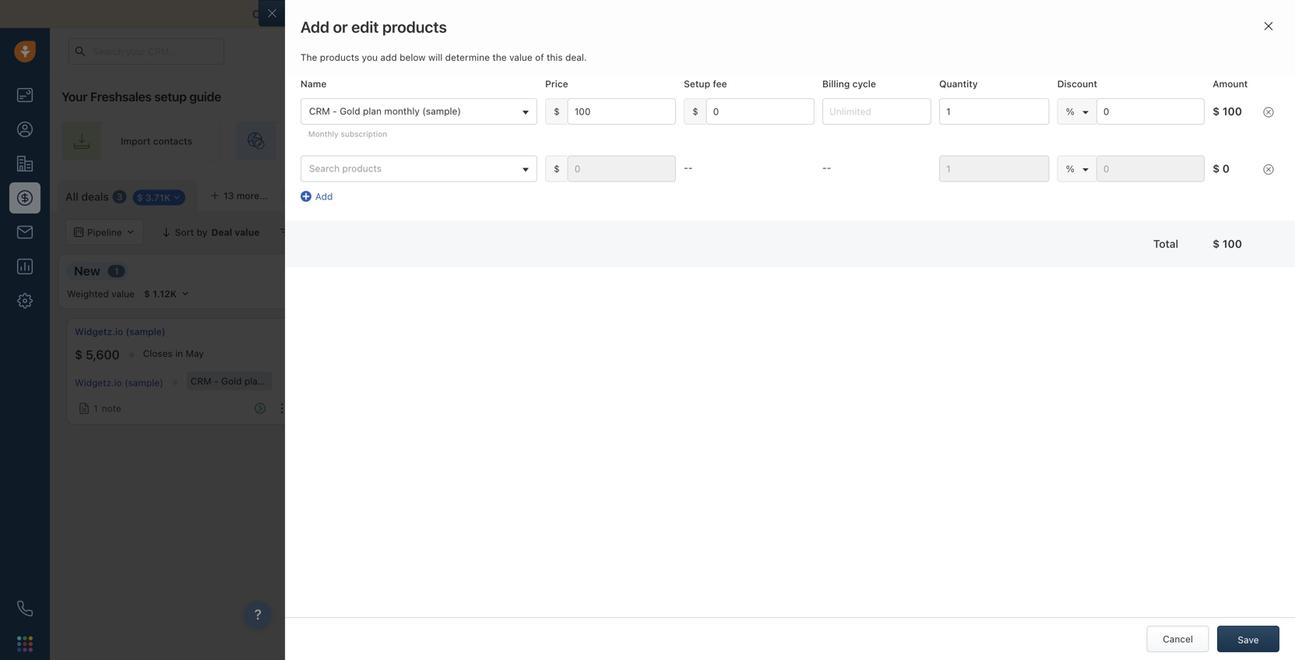 Task type: locate. For each thing, give the bounding box(es) containing it.
container_wx8msf4aqz5i3rn1 image
[[79, 403, 90, 414]]

your freshsales setup guide
[[62, 89, 221, 104]]

1 right "qualification"
[[415, 266, 420, 277]]

$ left add
[[358, 49, 365, 62]]

of right sync
[[614, 7, 625, 20]]

expected close date
[[1041, 119, 1131, 130]]

close for date
[[1085, 119, 1109, 130]]

1 -- number field from the left
[[568, 155, 677, 182]]

$ right forecasting
[[1214, 237, 1221, 250]]

-- down sales owner
[[823, 162, 832, 173]]

3 enter value number field from the left
[[940, 98, 1050, 125]]

(sample) inside button
[[423, 106, 461, 117]]

$
[[358, 49, 365, 62], [1214, 105, 1221, 118], [554, 106, 560, 117], [693, 106, 699, 117], [1214, 162, 1221, 175], [554, 163, 560, 174], [1214, 237, 1221, 250], [75, 347, 83, 362]]

0 vertical spatial products
[[383, 18, 447, 36]]

0 horizontal spatial crm
[[191, 376, 212, 387]]

sales activities button
[[642, 80, 763, 106], [642, 80, 755, 106]]

crm up related contact
[[309, 106, 330, 117]]

2 horizontal spatial 0
[[1223, 162, 1231, 175]]

$ 100 inside techcave (sample) "dialog"
[[358, 49, 388, 62]]

mailbox
[[325, 7, 364, 20]]

products inside button
[[343, 163, 382, 174]]

setup
[[684, 78, 711, 89]]

1 down the quotas and forecasting link
[[1143, 266, 1147, 277]]

in left 4 at the top of the page
[[1233, 180, 1241, 191]]

100
[[368, 49, 388, 62], [1223, 105, 1243, 118], [1223, 237, 1243, 250]]

1 right new
[[114, 266, 119, 277]]

0 vertical spatial of
[[614, 7, 625, 20]]

task
[[530, 88, 550, 99]]

products for search
[[343, 163, 382, 174]]

1 horizontal spatial plan
[[363, 106, 382, 117]]

--
[[684, 162, 693, 173], [823, 162, 832, 173]]

sales left owner
[[794, 119, 818, 130]]

you
[[362, 52, 378, 63]]

- inside button
[[333, 106, 337, 117]]

3 -- number field from the left
[[1097, 155, 1206, 182]]

1 vertical spatial % button
[[1067, 163, 1089, 174]]

products up month
[[343, 163, 382, 174]]

crm - gold plan monthly (sample) down may
[[191, 376, 343, 387]]

widgetz.io (sample)
[[75, 326, 166, 337], [75, 377, 163, 388]]

0 vertical spatial crm
[[309, 106, 330, 117]]

0 vertical spatial in
[[322, 136, 330, 146]]

crm - gold plan monthly (sample) inside button
[[309, 106, 461, 117]]

(sample) inside "dialog"
[[428, 18, 490, 37]]

1 vertical spatial close
[[1151, 180, 1175, 191]]

2 % button from the top
[[1067, 163, 1089, 174]]

1 horizontal spatial --
[[823, 162, 832, 173]]

meeting button
[[567, 80, 634, 106]]

% button down expected close date
[[1067, 163, 1089, 174]]

contacts
[[153, 136, 192, 146]]

cancel button
[[1148, 626, 1210, 652]]

add left or
[[301, 18, 330, 36]]

1 horizontal spatial monthly
[[384, 106, 420, 117]]

0 vertical spatial widgetz.io
[[75, 326, 123, 337]]

4
[[1243, 180, 1249, 191]]

0 horizontal spatial -- number field
[[568, 155, 677, 182]]

1 vertical spatial crm
[[191, 376, 212, 387]]

1 vertical spatial sales
[[794, 119, 818, 130]]

0 horizontal spatial sales
[[666, 88, 689, 99]]

add left product
[[786, 88, 804, 99]]

0 vertical spatial widgetz.io (sample) link
[[75, 325, 166, 338]]

0 vertical spatial 100
[[368, 49, 388, 62]]

1 vertical spatial add
[[786, 88, 804, 99]]

closes in 4 days link
[[1201, 179, 1273, 192]]

2 horizontal spatial in
[[1233, 180, 1241, 191]]

task button
[[507, 80, 559, 106]]

expected up "quotas and forecasting"
[[1106, 180, 1149, 191]]

1 horizontal spatial sales
[[794, 119, 818, 130]]

month
[[357, 182, 380, 191]]

1 vertical spatial %
[[1067, 163, 1075, 174]]

0 vertical spatial expected
[[1041, 119, 1083, 130]]

Enter value number field
[[568, 98, 677, 125], [707, 98, 815, 125], [940, 98, 1050, 125], [1097, 98, 1206, 125]]

price
[[546, 78, 569, 89]]

total
[[1154, 237, 1179, 250]]

% button up expected close date
[[1067, 106, 1089, 117]]

sales left activities
[[666, 88, 689, 99]]

in right bring
[[322, 136, 330, 146]]

$ 100 down amount
[[1214, 105, 1243, 118]]

closes inside techcave (sample) "dialog"
[[1201, 180, 1230, 191]]

add for add or edit products
[[301, 18, 330, 36]]

1 note
[[94, 403, 121, 414]]

add right o
[[316, 191, 333, 202]]

0 vertical spatial add
[[301, 18, 330, 36]]

0 horizontal spatial expected
[[1041, 119, 1083, 130]]

sales for sales owner
[[794, 119, 818, 130]]

0 horizontal spatial plan
[[245, 376, 263, 387]]

2 widgetz.io (sample) link from the top
[[75, 377, 163, 388]]

1 horizontal spatial -- number field
[[940, 155, 1050, 182]]

0 horizontal spatial related
[[301, 119, 334, 130]]

1 vertical spatial widgetz.io
[[75, 377, 122, 388]]

$ 100 down closes in 4 days link
[[1214, 237, 1243, 250]]

0 vertical spatial plan
[[363, 106, 382, 117]]

1 widgetz.io from the top
[[75, 326, 123, 337]]

products for the
[[320, 52, 359, 63]]

add inside the add product button
[[786, 88, 804, 99]]

$ down related account
[[554, 163, 560, 174]]

0 inside add or edit products dialog
[[1223, 162, 1231, 175]]

value
[[510, 52, 533, 63]]

add product button
[[763, 80, 849, 106]]

monthly inside button
[[384, 106, 420, 117]]

the
[[493, 52, 507, 63]]

1 horizontal spatial close
[[1151, 180, 1175, 191]]

closes
[[1201, 180, 1230, 191], [143, 348, 173, 359]]

1 horizontal spatial 0
[[868, 266, 874, 277]]

save button
[[1218, 626, 1280, 652]]

1 vertical spatial plan
[[245, 376, 263, 387]]

1 horizontal spatial related
[[548, 119, 581, 130]]

$ 5,600
[[75, 347, 120, 362]]

all deals 3
[[65, 190, 123, 203]]

in
[[322, 136, 330, 146], [1233, 180, 1241, 191], [175, 348, 183, 359]]

widgetz.io (sample) up note on the bottom
[[75, 377, 163, 388]]

1 vertical spatial widgetz.io (sample)
[[75, 377, 163, 388]]

import contacts link
[[62, 122, 220, 161]]

1 for negotiation
[[1143, 266, 1147, 277]]

1 vertical spatial widgetz.io (sample) link
[[75, 377, 163, 388]]

sales
[[666, 88, 689, 99], [794, 119, 818, 130]]

1 vertical spatial of
[[535, 52, 544, 63]]

2 related from the left
[[548, 119, 581, 130]]

of inside add or edit products dialog
[[535, 52, 544, 63]]

1 for qualification
[[415, 266, 420, 277]]

1 horizontal spatial crm
[[309, 106, 330, 117]]

0 horizontal spatial closes
[[143, 348, 173, 359]]

close left date at the right
[[1085, 119, 1109, 130]]

1 enter value number field from the left
[[568, 98, 677, 125]]

close left "date:"
[[1151, 180, 1175, 191]]

0 horizontal spatial monthly
[[266, 376, 301, 387]]

0 horizontal spatial 0
[[651, 266, 657, 277]]

techcave (sample) dialog
[[259, 0, 1296, 660]]

crm - gold plan monthly (sample) button
[[301, 98, 538, 125]]

gold
[[340, 106, 361, 117], [221, 376, 242, 387]]

0 vertical spatial widgetz.io (sample)
[[75, 326, 166, 337]]

% up expected close date
[[1067, 106, 1075, 117]]

0 horizontal spatial gold
[[221, 376, 242, 387]]

more...
[[237, 190, 268, 201]]

related for related account
[[548, 119, 581, 130]]

the products you add below will determine the value of this deal.
[[301, 52, 587, 63]]

0 right demo
[[868, 266, 874, 277]]

all deals link
[[65, 189, 109, 205]]

cancel
[[1164, 634, 1194, 644]]

0 vertical spatial % button
[[1067, 106, 1089, 117]]

$ 0
[[1214, 162, 1231, 175]]

products up below
[[383, 18, 447, 36]]

0 vertical spatial close
[[1085, 119, 1109, 130]]

phone element
[[9, 593, 41, 624]]

4 enter value number field from the left
[[1097, 98, 1206, 125]]

widgetz.io (sample) link up "5,600"
[[75, 325, 166, 338]]

0 vertical spatial monthly
[[384, 106, 420, 117]]

1 horizontal spatial gold
[[340, 106, 361, 117]]

2 horizontal spatial -- number field
[[1097, 155, 1206, 182]]

widgetz.io up 1 note
[[75, 377, 122, 388]]

1 horizontal spatial in
[[322, 136, 330, 146]]

of left this
[[535, 52, 544, 63]]

$ 100 down add or edit products
[[358, 49, 388, 62]]

closes left may
[[143, 348, 173, 359]]

0 horizontal spatial --
[[684, 162, 693, 173]]

2 vertical spatial products
[[343, 163, 382, 174]]

0 horizontal spatial in
[[175, 348, 183, 359]]

widgetz.io (sample) up "5,600"
[[75, 326, 166, 337]]

monthly subscription
[[308, 129, 388, 138]]

widgetz.io (sample) link up note on the bottom
[[75, 377, 163, 388]]

and inside the quotas and forecasting link
[[1122, 227, 1139, 238]]

related left the account
[[548, 119, 581, 130]]

your
[[299, 7, 322, 20]]

1 horizontal spatial expected
[[1106, 180, 1149, 191]]

100 down add or edit products
[[368, 49, 388, 62]]

100 down amount
[[1223, 105, 1243, 118]]

close
[[1085, 119, 1109, 130], [1151, 180, 1175, 191]]

sales for sales activities
[[666, 88, 689, 99]]

deliverability
[[425, 7, 490, 20]]

widgetz.io
[[75, 326, 123, 337], [75, 377, 122, 388]]

0 right discovery
[[651, 266, 657, 277]]

products left you
[[320, 52, 359, 63]]

1 horizontal spatial closes
[[1201, 180, 1230, 191]]

2 vertical spatial add
[[316, 191, 333, 202]]

% down expected close date
[[1067, 163, 1075, 174]]

crm - gold plan monthly (sample) down call
[[309, 106, 461, 117]]

email
[[324, 88, 348, 99]]

close for date:
[[1151, 180, 1175, 191]]

1 vertical spatial expected
[[1106, 180, 1149, 191]]

quotas and forecasting
[[1087, 227, 1195, 238]]

0 vertical spatial and
[[493, 7, 512, 20]]

0 vertical spatial crm - gold plan monthly (sample)
[[309, 106, 461, 117]]

1 vertical spatial $ 100
[[1214, 105, 1243, 118]]

and left enable
[[493, 7, 512, 20]]

2 vertical spatial in
[[175, 348, 183, 359]]

100 down closes in 4 days link
[[1223, 237, 1243, 250]]

$ left "5,600"
[[75, 347, 83, 362]]

-- down the sales activities
[[684, 162, 693, 173]]

related up bring
[[301, 119, 334, 130]]

crm
[[309, 106, 330, 117], [191, 376, 212, 387]]

1 vertical spatial and
[[1122, 227, 1139, 238]]

determine
[[445, 52, 490, 63]]

bring in website leads
[[295, 136, 394, 146]]

search products
[[309, 163, 382, 174]]

o
[[296, 190, 303, 201]]

search products button
[[301, 155, 538, 182]]

0 vertical spatial closes
[[1201, 180, 1230, 191]]

0 up closes in 4 days link
[[1223, 162, 1231, 175]]

2 widgetz.io (sample) from the top
[[75, 377, 163, 388]]

1 horizontal spatial and
[[1122, 227, 1139, 238]]

expected for expected close date
[[1041, 119, 1083, 130]]

phone image
[[17, 601, 33, 616]]

gold inside button
[[340, 106, 361, 117]]

add or edit products
[[301, 18, 447, 36]]

import contacts
[[121, 136, 192, 146]]

1 vertical spatial crm - gold plan monthly (sample)
[[191, 376, 343, 387]]

0 vertical spatial %
[[1067, 106, 1075, 117]]

date
[[1111, 119, 1131, 130]]

days
[[1252, 180, 1273, 191]]

0 vertical spatial gold
[[340, 106, 361, 117]]

plan
[[363, 106, 382, 117], [245, 376, 263, 387]]

closes down $ 0
[[1201, 180, 1230, 191]]

% button
[[1067, 106, 1089, 117], [1067, 163, 1089, 174]]

$ 100
[[358, 49, 388, 62], [1214, 105, 1243, 118], [1214, 237, 1243, 250]]

1 vertical spatial in
[[1233, 180, 1241, 191]]

add or edit products dialog
[[285, 0, 1296, 660]]

demo
[[819, 263, 854, 278]]

1 vertical spatial gold
[[221, 376, 242, 387]]

monthly
[[384, 106, 420, 117], [266, 376, 301, 387]]

in left may
[[175, 348, 183, 359]]

expected down discount
[[1041, 119, 1083, 130]]

Unlimited number field
[[823, 98, 932, 125]]

1 vertical spatial products
[[320, 52, 359, 63]]

crm down may
[[191, 376, 212, 387]]

sales activities
[[666, 88, 731, 99]]

0 vertical spatial sales
[[666, 88, 689, 99]]

0 vertical spatial $ 100
[[358, 49, 388, 62]]

and right 'quotas'
[[1122, 227, 1139, 238]]

widgetz.io up $ 5,600
[[75, 326, 123, 337]]

0 for discovery
[[651, 266, 657, 277]]

1 related from the left
[[301, 119, 334, 130]]

related account
[[548, 119, 619, 130]]

1 horizontal spatial of
[[614, 7, 625, 20]]

-- number field
[[568, 155, 677, 182], [940, 155, 1050, 182], [1097, 155, 1206, 182]]

0 horizontal spatial of
[[535, 52, 544, 63]]

0 horizontal spatial close
[[1085, 119, 1109, 130]]

1 vertical spatial monthly
[[266, 376, 301, 387]]

1 % from the top
[[1067, 106, 1075, 117]]

0
[[1223, 162, 1231, 175], [651, 266, 657, 277], [868, 266, 874, 277]]

2-
[[552, 7, 564, 20]]



Task type: vqa. For each thing, say whether or not it's contained in the screenshot.
New
yes



Task type: describe. For each thing, give the bounding box(es) containing it.
deal.
[[566, 52, 587, 63]]

13 more... button
[[202, 185, 277, 207]]

enable
[[515, 7, 550, 20]]

email
[[627, 7, 655, 20]]

all
[[65, 190, 79, 203]]

2 -- from the left
[[823, 162, 832, 173]]

plan inside button
[[363, 106, 382, 117]]

1 widgetz.io (sample) from the top
[[75, 326, 166, 337]]

to
[[367, 7, 378, 20]]

guide
[[189, 89, 221, 104]]

1 -- from the left
[[684, 162, 693, 173]]

account
[[583, 119, 619, 130]]

setup fee
[[684, 78, 728, 89]]

expected close date: closes in 4 days
[[1106, 180, 1273, 191]]

call button
[[364, 80, 412, 106]]

new
[[74, 263, 100, 278]]

1 % button from the top
[[1067, 106, 1089, 117]]

add
[[381, 52, 397, 63]]

container_wx8msf4aqz5i3rn1 image
[[280, 227, 291, 238]]

2 widgetz.io from the top
[[75, 377, 122, 388]]

conversations.
[[658, 7, 733, 20]]

billing cycle
[[823, 78, 877, 89]]

import
[[121, 136, 151, 146]]

save
[[1239, 634, 1260, 645]]

discount
[[1058, 78, 1098, 89]]

forecasting
[[1142, 227, 1195, 238]]

⌘
[[285, 190, 293, 201]]

3
[[117, 191, 123, 202]]

$ inside techcave (sample) "dialog"
[[358, 49, 365, 62]]

1 for new
[[114, 266, 119, 277]]

note
[[102, 403, 121, 414]]

quantity
[[940, 78, 978, 89]]

below
[[400, 52, 426, 63]]

email button
[[301, 80, 356, 106]]

connect
[[253, 7, 296, 20]]

13
[[224, 190, 234, 201]]

100 inside techcave (sample) "dialog"
[[368, 49, 388, 62]]

1 vertical spatial closes
[[143, 348, 173, 359]]

leads
[[370, 136, 394, 146]]

website
[[332, 136, 367, 146]]

sales owner
[[794, 119, 848, 130]]

0 for demo
[[868, 266, 874, 277]]

$ down price
[[554, 106, 560, 117]]

1 right container_wx8msf4aqz5i3rn1 image
[[94, 403, 98, 414]]

subscription
[[341, 129, 388, 138]]

2 -- number field from the left
[[940, 155, 1050, 182]]

setup
[[154, 89, 187, 104]]

connect your mailbox link
[[253, 7, 367, 20]]

related contact
[[301, 119, 370, 130]]

2 % from the top
[[1067, 163, 1075, 174]]

committed
[[406, 51, 454, 62]]

1 widgetz.io (sample) link from the top
[[75, 325, 166, 338]]

in for website
[[322, 136, 330, 146]]

note button
[[446, 80, 499, 106]]

edit
[[352, 18, 379, 36]]

$ down amount
[[1214, 105, 1221, 118]]

$ up closes in 4 days link
[[1214, 162, 1221, 175]]

bring
[[295, 136, 319, 146]]

amount
[[1214, 78, 1249, 89]]

monthly
[[308, 129, 339, 138]]

techcave (sample)
[[358, 18, 490, 37]]

search
[[309, 163, 340, 174]]

ago
[[383, 182, 397, 191]]

techcave
[[358, 18, 425, 37]]

freshworks switcher image
[[17, 636, 33, 652]]

or
[[333, 18, 348, 36]]

way
[[564, 7, 584, 20]]

⌘ o
[[285, 190, 303, 201]]

improve
[[381, 7, 422, 20]]

quotas and forecasting link
[[1073, 219, 1210, 245]]

closes in may
[[143, 348, 204, 359]]

the
[[301, 52, 317, 63]]

expected for expected close date: closes in 4 days
[[1106, 180, 1149, 191]]

product
[[806, 88, 841, 99]]

contact
[[337, 119, 370, 130]]

this
[[547, 52, 563, 63]]

cycle
[[853, 78, 877, 89]]

may
[[186, 348, 204, 359]]

in inside techcave (sample) "dialog"
[[1233, 180, 1241, 191]]

add product
[[786, 88, 841, 99]]

2 vertical spatial 100
[[1223, 237, 1243, 250]]

call
[[387, 88, 404, 99]]

crm inside 'crm - gold plan monthly (sample)' button
[[309, 106, 330, 117]]

a
[[350, 182, 354, 191]]

your
[[62, 89, 88, 104]]

qualification
[[327, 263, 401, 278]]

5,600
[[86, 347, 120, 362]]

$ down the sales activities
[[693, 106, 699, 117]]

quotas
[[1087, 227, 1120, 238]]

will
[[429, 52, 443, 63]]

deals
[[81, 190, 109, 203]]

0 horizontal spatial and
[[493, 7, 512, 20]]

meeting
[[590, 88, 626, 99]]

add for add product
[[786, 88, 804, 99]]

Search field
[[1212, 219, 1290, 245]]

13 more...
[[224, 190, 268, 201]]

2 vertical spatial $ 100
[[1214, 237, 1243, 250]]

Search your CRM... text field
[[69, 38, 224, 65]]

related for related contact
[[301, 119, 334, 130]]

freshsales
[[90, 89, 152, 104]]

1 vertical spatial 100
[[1223, 105, 1243, 118]]

in for may
[[175, 348, 183, 359]]

2 enter value number field from the left
[[707, 98, 815, 125]]

activities
[[692, 88, 731, 99]]

negotiation
[[1060, 263, 1129, 278]]



